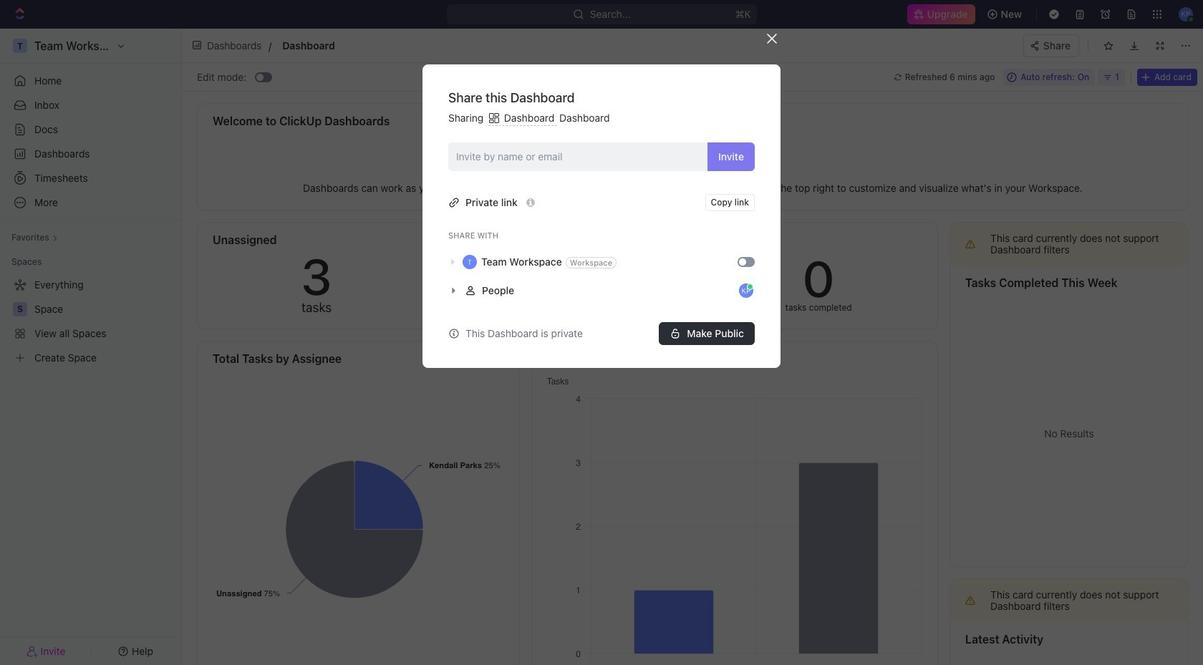 Task type: locate. For each thing, give the bounding box(es) containing it.
invite user image
[[26, 645, 38, 658]]

tree inside sidebar navigation
[[6, 274, 176, 370]]

tree
[[6, 274, 176, 370]]

None text field
[[282, 37, 594, 54]]



Task type: describe. For each thing, give the bounding box(es) containing it.
sidebar navigation
[[0, 29, 183, 665]]

Invite by name or email text field
[[456, 146, 702, 167]]



Task type: vqa. For each thing, say whether or not it's contained in the screenshot.
company
no



